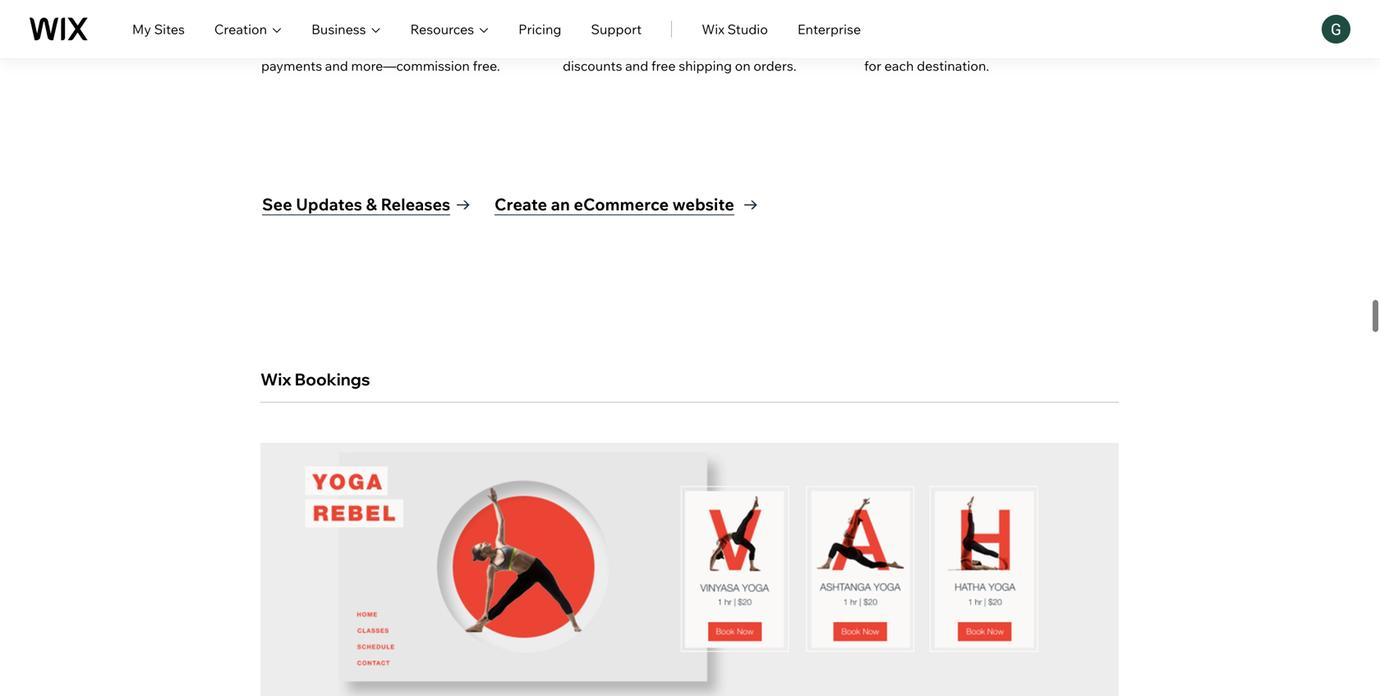 Task type: locate. For each thing, give the bounding box(es) containing it.
discounts
[[672, 6, 752, 26]]

wix
[[702, 21, 725, 37], [261, 369, 292, 390]]

shipping
[[1010, 38, 1063, 54], [679, 57, 732, 74]]

1 horizontal spatial wix
[[702, 21, 725, 37]]

create an ecommerce website
[[495, 194, 735, 214]]

sales
[[602, 38, 633, 54]]

enterprise
[[798, 21, 861, 37]]

0 vertical spatial wix
[[702, 21, 725, 37]]

wix up the seasonal
[[702, 21, 725, 37]]

accept credit cards, paypal, offline payments and more—commission free.
[[261, 38, 500, 74]]

enterprise link
[[798, 19, 861, 39]]

destination.
[[917, 57, 990, 74]]

website
[[673, 194, 735, 214]]

for
[[865, 57, 882, 74]]

and right tax
[[984, 38, 1007, 54]]

my sites link
[[132, 19, 185, 39]]

list
[[261, 0, 1115, 136]]

0 horizontal spatial wix
[[261, 369, 292, 390]]

releases
[[381, 194, 451, 214]]

customized
[[889, 38, 959, 54]]

and
[[639, 6, 669, 26], [984, 38, 1007, 54], [325, 57, 348, 74], [626, 57, 649, 74]]

bookings
[[295, 369, 370, 390]]

paypal,
[[386, 38, 430, 54]]

offline
[[433, 38, 472, 54]]

and down credit
[[325, 57, 348, 74]]

1 vertical spatial shipping
[[679, 57, 732, 74]]

an
[[551, 194, 570, 214]]

more—commission
[[351, 57, 470, 74]]

sites
[[154, 21, 185, 37]]

wix inside wix studio link
[[702, 21, 725, 37]]

and down by
[[626, 57, 649, 74]]

shipping down the seasonal
[[679, 57, 732, 74]]

wix left bookings
[[261, 369, 292, 390]]

resources
[[411, 21, 474, 37]]

create an ecommerce website link
[[495, 193, 758, 216]]

studio
[[728, 21, 768, 37]]

1 horizontal spatial shipping
[[1010, 38, 1063, 54]]

boost
[[563, 38, 599, 54]]

credit
[[307, 38, 343, 54]]

and inside boost sales by offering seasonal discounts and free shipping on orders.
[[626, 57, 649, 74]]

payments
[[261, 57, 322, 74]]

pricing
[[519, 21, 562, 37]]

bookings website for a yoga studio image
[[261, 443, 1120, 696], [291, 560, 459, 690]]

creation
[[214, 21, 267, 37]]

0 horizontal spatial shipping
[[679, 57, 732, 74]]

business
[[312, 21, 366, 37]]

multiple
[[261, 6, 326, 26]]

resources button
[[411, 19, 489, 39]]

see updates & releases link
[[262, 193, 470, 216]]

0 vertical spatial shipping
[[1010, 38, 1063, 54]]

tax
[[962, 38, 981, 54]]

cards,
[[346, 38, 383, 54]]

seasonal
[[706, 38, 759, 54]]

my
[[132, 21, 151, 37]]

orders.
[[754, 57, 797, 74]]

1 vertical spatial wix
[[261, 369, 292, 390]]

shipping left rules
[[1010, 38, 1063, 54]]



Task type: describe. For each thing, give the bounding box(es) containing it.
and up by
[[639, 6, 669, 26]]

wix for wix studio
[[702, 21, 725, 37]]

free
[[652, 57, 676, 74]]

methods
[[403, 6, 475, 26]]

list containing multiple payment methods
[[261, 0, 1115, 136]]

wix for wix bookings
[[261, 369, 292, 390]]

ecommerce
[[574, 194, 669, 214]]

wix studio
[[702, 21, 768, 37]]

coupons and discounts
[[563, 6, 752, 26]]

discounts
[[563, 57, 623, 74]]

creation button
[[214, 19, 282, 39]]

boost sales by offering seasonal discounts and free shipping on orders.
[[563, 38, 797, 74]]

offering
[[654, 38, 703, 54]]

rules
[[1066, 38, 1096, 54]]

on
[[735, 57, 751, 74]]

my sites
[[132, 21, 185, 37]]

set
[[865, 38, 886, 54]]

wix studio link
[[702, 19, 768, 39]]

see
[[262, 194, 292, 214]]

free.
[[473, 57, 500, 74]]

support
[[591, 21, 642, 37]]

business button
[[312, 19, 381, 39]]

coupons
[[563, 6, 635, 26]]

and inside the set customized tax and shipping rules for each destination.
[[984, 38, 1007, 54]]

support link
[[591, 19, 642, 39]]

accept
[[261, 38, 304, 54]]

set customized tax and shipping rules for each destination.
[[865, 38, 1096, 74]]

shipping inside the set customized tax and shipping rules for each destination.
[[1010, 38, 1063, 54]]

profile image image
[[1323, 15, 1351, 44]]

wix bookings
[[261, 369, 370, 390]]

see updates & releases
[[262, 194, 451, 214]]

by
[[636, 38, 651, 54]]

create
[[495, 194, 548, 214]]

and inside accept credit cards, paypal, offline payments and more—commission free.
[[325, 57, 348, 74]]

payment
[[329, 6, 400, 26]]

shipping inside boost sales by offering seasonal discounts and free shipping on orders.
[[679, 57, 732, 74]]

&
[[366, 194, 377, 214]]

multiple payment methods
[[261, 6, 475, 26]]

updates
[[296, 194, 362, 214]]

pricing link
[[519, 19, 562, 39]]

each
[[885, 57, 914, 74]]



Task type: vqa. For each thing, say whether or not it's contained in the screenshot.
free
yes



